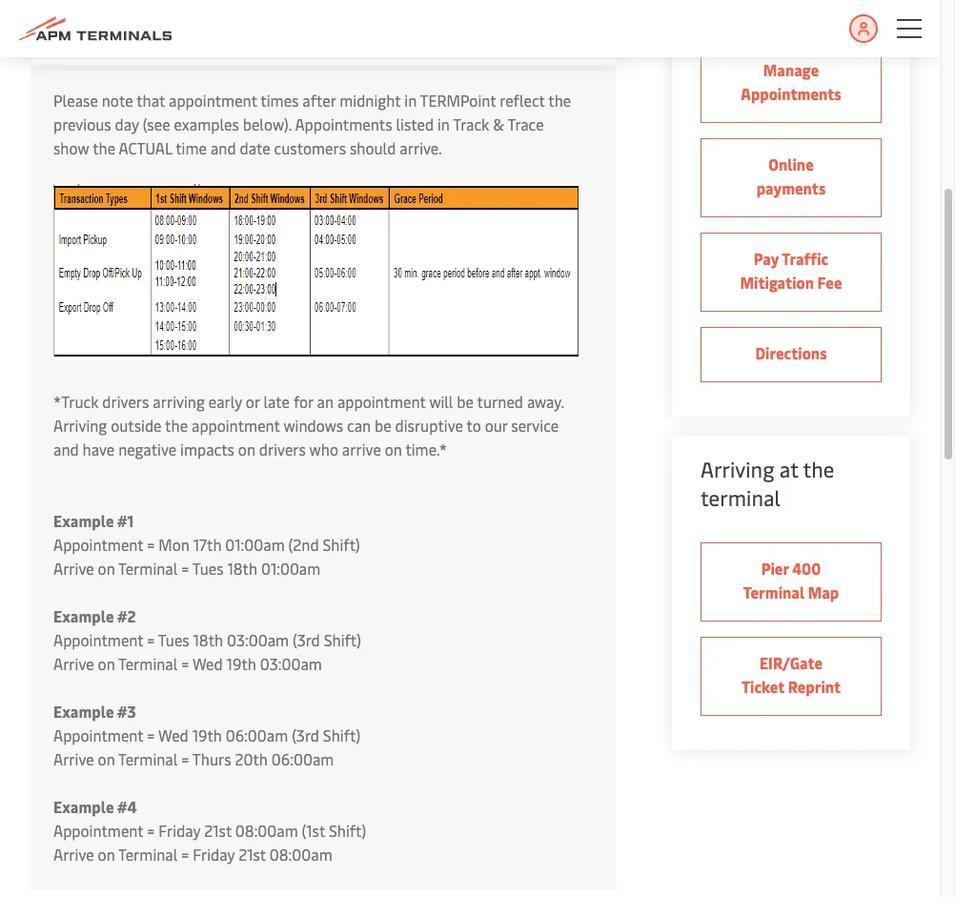 Task type: locate. For each thing, give the bounding box(es) containing it.
0 vertical spatial appointment
[[169, 90, 257, 111]]

01:00am
[[225, 534, 285, 555], [261, 558, 321, 579]]

and left have
[[53, 439, 79, 460]]

arrive inside example #2 appointment = tues 18th 03:00am (3rd shift) arrive on terminal = wed 19th 03:00am
[[53, 653, 94, 674]]

date
[[240, 137, 271, 158]]

appointments left -
[[91, 26, 191, 47]]

shift)
[[323, 534, 360, 555], [324, 629, 361, 650], [323, 725, 361, 746], [329, 820, 366, 841]]

terminal
[[118, 558, 178, 579], [118, 653, 178, 674], [118, 749, 178, 770], [118, 844, 178, 865]]

on for example #3 appointment = wed 19th 06:00am (3rd shift) arrive on terminal = thurs 20th 06:00am
[[98, 749, 115, 770]]

shift) for 03:00am
[[324, 629, 361, 650]]

terminal for friday
[[118, 844, 178, 865]]

0 horizontal spatial arriving
[[53, 415, 107, 436]]

& inside please note that appointment times after midnight in termpoint reflect the previous day (see examples below). appointments listed in track & trace show the actual time and date customers should arrive.
[[493, 113, 505, 134]]

1 vertical spatial friday
[[193, 844, 235, 865]]

appointments
[[91, 26, 191, 47], [741, 83, 842, 104], [295, 113, 393, 134]]

0 vertical spatial friday
[[159, 820, 201, 841]]

appointments inside please note that appointment times after midnight in termpoint reflect the previous day (see examples below). appointments listed in track & trace show the actual time and date customers should arrive.
[[295, 113, 393, 134]]

1 horizontal spatial be
[[457, 391, 474, 412]]

example for example #4 appointment = friday 21st 08:00am (1st shift) arrive on terminal = friday 21st 08:00am
[[53, 796, 114, 817]]

terminal down mon
[[118, 558, 178, 579]]

arrive
[[53, 558, 94, 579], [53, 653, 94, 674], [53, 749, 94, 770], [53, 844, 94, 865]]

negative
[[118, 439, 177, 460]]

example left the #3
[[53, 701, 114, 722]]

appointment inside please note that appointment times after midnight in termpoint reflect the previous day (see examples below). appointments listed in track & trace show the actual time and date customers should arrive.
[[169, 90, 257, 111]]

(see
[[143, 113, 170, 134]]

1 terminal from the top
[[118, 558, 178, 579]]

&
[[249, 26, 261, 47], [493, 113, 505, 134]]

1 vertical spatial drivers
[[259, 439, 306, 460]]

2 (3rd from the top
[[292, 725, 319, 746]]

shift) inside example #2 appointment = tues 18th 03:00am (3rd shift) arrive on terminal = wed 19th 03:00am
[[324, 629, 361, 650]]

4 example from the top
[[53, 796, 114, 817]]

on for example #1 appointment = mon 17th 01:00am (2nd shift) arrive on terminal = tues 18th 01:00am
[[98, 558, 115, 579]]

arrive for example #2 appointment = tues 18th 03:00am (3rd shift) arrive on terminal = wed 19th 03:00am
[[53, 653, 94, 674]]

arriving
[[53, 415, 107, 436], [701, 455, 775, 484]]

wed
[[193, 653, 223, 674], [158, 725, 189, 746]]

appointment
[[53, 534, 143, 555], [53, 629, 143, 650], [53, 725, 143, 746], [53, 820, 143, 841]]

appointment down #4
[[53, 820, 143, 841]]

3 arrive from the top
[[53, 749, 94, 770]]

appointment down #2
[[53, 629, 143, 650]]

0 vertical spatial be
[[457, 391, 474, 412]]

=
[[147, 534, 155, 555], [181, 558, 189, 579], [147, 629, 155, 650], [181, 653, 189, 674], [147, 725, 155, 746], [181, 749, 189, 770], [147, 820, 155, 841], [181, 844, 189, 865]]

at
[[780, 455, 799, 484]]

example left #2
[[53, 606, 114, 627]]

terminal up the #3
[[118, 653, 178, 674]]

arriving inside the arriving at the terminal
[[701, 455, 775, 484]]

arrive for example #3 appointment = wed 19th 06:00am (3rd shift) arrive on terminal = thurs 20th 06:00am
[[53, 749, 94, 770]]

terminal for mon
[[118, 558, 178, 579]]

example #1 appointment = mon 17th 01:00am (2nd shift) arrive on terminal = tues 18th 01:00am
[[53, 510, 360, 579]]

0 horizontal spatial appointments
[[91, 26, 191, 47]]

shift) inside example #1 appointment = mon 17th 01:00am (2nd shift) arrive on terminal = tues 18th 01:00am
[[323, 534, 360, 555]]

19th
[[227, 653, 256, 674], [192, 725, 222, 746]]

06:00am right 20th
[[272, 749, 334, 770]]

0 horizontal spatial &
[[249, 26, 261, 47]]

appointment down the early
[[192, 415, 280, 436]]

in up listed
[[405, 90, 417, 111]]

01:00am down (2nd
[[261, 558, 321, 579]]

terminal up #4
[[118, 749, 178, 770]]

the down the arriving
[[165, 415, 188, 436]]

0 vertical spatial drivers
[[102, 391, 149, 412]]

1 vertical spatial 19th
[[192, 725, 222, 746]]

example inside example #3 appointment = wed 19th 06:00am (3rd shift) arrive on terminal = thurs 20th 06:00am
[[53, 701, 114, 722]]

appointments for hoot
[[91, 26, 191, 47]]

appointments down manage
[[741, 83, 842, 104]]

be right can
[[375, 415, 392, 436]]

appointment down the #3
[[53, 725, 143, 746]]

away.
[[527, 391, 564, 412]]

time.*
[[406, 439, 447, 460]]

3 example from the top
[[53, 701, 114, 722]]

03:00am
[[227, 629, 289, 650], [260, 653, 322, 674]]

& inside the hoot appointments - times & days dropdown button
[[249, 26, 261, 47]]

0 vertical spatial arriving
[[53, 415, 107, 436]]

and inside *truck drivers arriving early or late for an appointment will be turned away. arriving outside the appointment windows can be disruptive to our service and have negative impacts on drivers who arrive on time.*
[[53, 439, 79, 460]]

0 horizontal spatial tues
[[158, 629, 190, 650]]

0 vertical spatial 01:00am
[[225, 534, 285, 555]]

1 horizontal spatial and
[[211, 137, 236, 158]]

terminal inside example #1 appointment = mon 17th 01:00am (2nd shift) arrive on terminal = tues 18th 01:00am
[[118, 558, 178, 579]]

appointments inside dropdown button
[[91, 26, 191, 47]]

1 horizontal spatial arriving
[[701, 455, 775, 484]]

3 terminal from the top
[[118, 749, 178, 770]]

online payments link
[[701, 138, 882, 217]]

manage appointments
[[741, 59, 842, 104]]

08:00am down (1st
[[270, 844, 333, 865]]

(2nd
[[289, 534, 319, 555]]

the
[[549, 90, 572, 111], [93, 137, 116, 158], [165, 415, 188, 436], [803, 455, 835, 484]]

1 horizontal spatial 18th
[[227, 558, 258, 579]]

listed
[[396, 113, 434, 134]]

(3rd for 03:00am
[[293, 629, 320, 650]]

0 vertical spatial 21st
[[204, 820, 232, 841]]

0 vertical spatial tues
[[192, 558, 224, 579]]

19th up thurs
[[192, 725, 222, 746]]

0 vertical spatial 03:00am
[[227, 629, 289, 650]]

4 terminal from the top
[[118, 844, 178, 865]]

21st
[[204, 820, 232, 841], [239, 844, 266, 865]]

1 vertical spatial 08:00am
[[270, 844, 333, 865]]

08:00am left (1st
[[235, 820, 298, 841]]

on inside example #2 appointment = tues 18th 03:00am (3rd shift) arrive on terminal = wed 19th 03:00am
[[98, 653, 115, 674]]

0 horizontal spatial drivers
[[102, 391, 149, 412]]

example left #1
[[53, 510, 114, 531]]

have
[[83, 439, 115, 460]]

on inside example #3 appointment = wed 19th 06:00am (3rd shift) arrive on terminal = thurs 20th 06:00am
[[98, 749, 115, 770]]

1 horizontal spatial &
[[493, 113, 505, 134]]

(3rd
[[293, 629, 320, 650], [292, 725, 319, 746]]

1 (3rd from the top
[[293, 629, 320, 650]]

mon
[[159, 534, 190, 555]]

0 horizontal spatial wed
[[158, 725, 189, 746]]

1 horizontal spatial tues
[[192, 558, 224, 579]]

1 appointment from the top
[[53, 534, 143, 555]]

tues
[[192, 558, 224, 579], [158, 629, 190, 650]]

be right will at the top
[[457, 391, 474, 412]]

#1
[[117, 510, 134, 531]]

drivers up outside
[[102, 391, 149, 412]]

0 horizontal spatial and
[[53, 439, 79, 460]]

the inside the arriving at the terminal
[[803, 455, 835, 484]]

the right at
[[803, 455, 835, 484]]

appointments down after
[[295, 113, 393, 134]]

4 appointment from the top
[[53, 820, 143, 841]]

arrive inside example #3 appointment = wed 19th 06:00am (3rd shift) arrive on terminal = thurs 20th 06:00am
[[53, 749, 94, 770]]

arriving
[[153, 391, 205, 412]]

0 vertical spatial 08:00am
[[235, 820, 298, 841]]

please
[[53, 90, 98, 111]]

drivers
[[102, 391, 149, 412], [259, 439, 306, 460]]

and down examples
[[211, 137, 236, 158]]

0 horizontal spatial in
[[405, 90, 417, 111]]

example #3 appointment = wed 19th 06:00am (3rd shift) arrive on terminal = thurs 20th 06:00am
[[53, 701, 361, 770]]

appointment for #1
[[53, 534, 143, 555]]

1 horizontal spatial 19th
[[227, 653, 256, 674]]

arrive inside example #1 appointment = mon 17th 01:00am (2nd shift) arrive on terminal = tues 18th 01:00am
[[53, 558, 94, 579]]

terminal for tues
[[118, 653, 178, 674]]

on inside example #1 appointment = mon 17th 01:00am (2nd shift) arrive on terminal = tues 18th 01:00am
[[98, 558, 115, 579]]

appointment inside example #3 appointment = wed 19th 06:00am (3rd shift) arrive on terminal = thurs 20th 06:00am
[[53, 725, 143, 746]]

and
[[211, 137, 236, 158], [53, 439, 79, 460]]

shift) inside example #3 appointment = wed 19th 06:00am (3rd shift) arrive on terminal = thurs 20th 06:00am
[[323, 725, 361, 746]]

example inside example #1 appointment = mon 17th 01:00am (2nd shift) arrive on terminal = tues 18th 01:00am
[[53, 510, 114, 531]]

0 vertical spatial and
[[211, 137, 236, 158]]

1 horizontal spatial 21st
[[239, 844, 266, 865]]

1 vertical spatial and
[[53, 439, 79, 460]]

shift) inside example #4 appointment = friday 21st 08:00am (1st shift) arrive on terminal = friday 21st 08:00am
[[329, 820, 366, 841]]

2 appointment from the top
[[53, 629, 143, 650]]

shift) for 06:00am
[[323, 725, 361, 746]]

arrive inside example #4 appointment = friday 21st 08:00am (1st shift) arrive on terminal = friday 21st 08:00am
[[53, 844, 94, 865]]

4 arrive from the top
[[53, 844, 94, 865]]

0 vertical spatial (3rd
[[293, 629, 320, 650]]

0 vertical spatial &
[[249, 26, 261, 47]]

appointment up can
[[338, 391, 426, 412]]

1 vertical spatial tues
[[158, 629, 190, 650]]

1 vertical spatial 06:00am
[[272, 749, 334, 770]]

19th inside example #2 appointment = tues 18th 03:00am (3rd shift) arrive on terminal = wed 19th 03:00am
[[227, 653, 256, 674]]

midnight
[[340, 90, 401, 111]]

example
[[53, 510, 114, 531], [53, 606, 114, 627], [53, 701, 114, 722], [53, 796, 114, 817]]

service
[[512, 415, 559, 436]]

1 vertical spatial (3rd
[[292, 725, 319, 746]]

1 vertical spatial be
[[375, 415, 392, 436]]

wed inside example #3 appointment = wed 19th 06:00am (3rd shift) arrive on terminal = thurs 20th 06:00am
[[158, 725, 189, 746]]

0 horizontal spatial 21st
[[204, 820, 232, 841]]

06:00am up 20th
[[226, 725, 288, 746]]

1 horizontal spatial drivers
[[259, 439, 306, 460]]

times
[[204, 26, 245, 47]]

terminal inside example #3 appointment = wed 19th 06:00am (3rd shift) arrive on terminal = thurs 20th 06:00am
[[118, 749, 178, 770]]

1 horizontal spatial in
[[438, 113, 450, 134]]

appointment inside example #2 appointment = tues 18th 03:00am (3rd shift) arrive on terminal = wed 19th 03:00am
[[53, 629, 143, 650]]

0 horizontal spatial 19th
[[192, 725, 222, 746]]

appointment down #1
[[53, 534, 143, 555]]

0 horizontal spatial 18th
[[193, 629, 223, 650]]

tues inside example #1 appointment = mon 17th 01:00am (2nd shift) arrive on terminal = tues 18th 01:00am
[[192, 558, 224, 579]]

2 vertical spatial appointments
[[295, 113, 393, 134]]

0 vertical spatial appointments
[[91, 26, 191, 47]]

should
[[350, 137, 396, 158]]

in left the track
[[438, 113, 450, 134]]

example #4 appointment = friday 21st 08:00am (1st shift) arrive on terminal = friday 21st 08:00am
[[53, 796, 366, 865]]

01:00am right the 17th
[[225, 534, 285, 555]]

terminal inside example #2 appointment = tues 18th 03:00am (3rd shift) arrive on terminal = wed 19th 03:00am
[[118, 653, 178, 674]]

hoot appointments - times & days
[[53, 26, 297, 47]]

1 example from the top
[[53, 510, 114, 531]]

2 vertical spatial appointment
[[192, 415, 280, 436]]

20th
[[235, 749, 268, 770]]

& left days
[[249, 26, 261, 47]]

0 horizontal spatial be
[[375, 415, 392, 436]]

be
[[457, 391, 474, 412], [375, 415, 392, 436]]

2 arrive from the top
[[53, 653, 94, 674]]

1 horizontal spatial appointments
[[295, 113, 393, 134]]

online
[[769, 154, 814, 175]]

2 horizontal spatial appointments
[[741, 83, 842, 104]]

example for example #1 appointment = mon 17th 01:00am (2nd shift) arrive on terminal = tues 18th 01:00am
[[53, 510, 114, 531]]

the down the previous
[[93, 137, 116, 158]]

appointment for #2
[[53, 629, 143, 650]]

manage
[[764, 59, 819, 80]]

drivers down windows
[[259, 439, 306, 460]]

terminal down #4
[[118, 844, 178, 865]]

1 vertical spatial appointments
[[741, 83, 842, 104]]

arriving down *truck
[[53, 415, 107, 436]]

3 appointment from the top
[[53, 725, 143, 746]]

disruptive
[[395, 415, 463, 436]]

(3rd inside example #2 appointment = tues 18th 03:00am (3rd shift) arrive on terminal = wed 19th 03:00am
[[293, 629, 320, 650]]

arrive.
[[400, 137, 442, 158]]

hoot
[[53, 26, 88, 47]]

0 vertical spatial wed
[[193, 653, 223, 674]]

& left trace
[[493, 113, 505, 134]]

friday
[[159, 820, 201, 841], [193, 844, 235, 865]]

08:00am
[[235, 820, 298, 841], [270, 844, 333, 865]]

example left #4
[[53, 796, 114, 817]]

06:00am
[[226, 725, 288, 746], [272, 749, 334, 770]]

0 vertical spatial 18th
[[227, 558, 258, 579]]

1 vertical spatial wed
[[158, 725, 189, 746]]

2 terminal from the top
[[118, 653, 178, 674]]

the right reflect
[[549, 90, 572, 111]]

for
[[294, 391, 313, 412]]

1 vertical spatial 21st
[[239, 844, 266, 865]]

1 horizontal spatial wed
[[193, 653, 223, 674]]

note
[[102, 90, 133, 111]]

0 vertical spatial in
[[405, 90, 417, 111]]

0 vertical spatial 19th
[[227, 653, 256, 674]]

19th up example #3 appointment = wed 19th 06:00am (3rd shift) arrive on terminal = thurs 20th 06:00am
[[227, 653, 256, 674]]

example inside example #2 appointment = tues 18th 03:00am (3rd shift) arrive on terminal = wed 19th 03:00am
[[53, 606, 114, 627]]

days
[[264, 26, 297, 47]]

on
[[238, 439, 256, 460], [385, 439, 402, 460], [98, 558, 115, 579], [98, 653, 115, 674], [98, 749, 115, 770], [98, 844, 115, 865]]

payments
[[757, 177, 826, 198]]

example inside example #4 appointment = friday 21st 08:00am (1st shift) arrive on terminal = friday 21st 08:00am
[[53, 796, 114, 817]]

18th
[[227, 558, 258, 579], [193, 629, 223, 650]]

day
[[115, 113, 139, 134]]

1 arrive from the top
[[53, 558, 94, 579]]

please note that appointment times after midnight in termpoint reflect the previous day (see examples below). appointments listed in track & trace show the actual time and date customers should arrive.
[[53, 90, 572, 158]]

to
[[467, 415, 481, 436]]

shift) for 08:00am
[[329, 820, 366, 841]]

in
[[405, 90, 417, 111], [438, 113, 450, 134]]

on inside example #4 appointment = friday 21st 08:00am (1st shift) arrive on terminal = friday 21st 08:00am
[[98, 844, 115, 865]]

appointment up examples
[[169, 90, 257, 111]]

previous
[[53, 113, 111, 134]]

online payments
[[757, 154, 826, 198]]

2 example from the top
[[53, 606, 114, 627]]

1 vertical spatial &
[[493, 113, 505, 134]]

1 vertical spatial 18th
[[193, 629, 223, 650]]

arriving left at
[[701, 455, 775, 484]]

example for example #2 appointment = tues 18th 03:00am (3rd shift) arrive on terminal = wed 19th 03:00am
[[53, 606, 114, 627]]

terminal inside example #4 appointment = friday 21st 08:00am (1st shift) arrive on terminal = friday 21st 08:00am
[[118, 844, 178, 865]]

appointment inside example #1 appointment = mon 17th 01:00am (2nd shift) arrive on terminal = tues 18th 01:00am
[[53, 534, 143, 555]]

1 vertical spatial arriving
[[701, 455, 775, 484]]

(3rd inside example #3 appointment = wed 19th 06:00am (3rd shift) arrive on terminal = thurs 20th 06:00am
[[292, 725, 319, 746]]

appointment inside example #4 appointment = friday 21st 08:00am (1st shift) arrive on terminal = friday 21st 08:00am
[[53, 820, 143, 841]]

actual
[[119, 137, 172, 158]]

appointment for #4
[[53, 820, 143, 841]]

and inside please note that appointment times after midnight in termpoint reflect the previous day (see examples below). appointments listed in track & trace show the actual time and date customers should arrive.
[[211, 137, 236, 158]]

can
[[347, 415, 371, 436]]

1 vertical spatial appointment
[[338, 391, 426, 412]]



Task type: vqa. For each thing, say whether or not it's contained in the screenshot.
Event
no



Task type: describe. For each thing, give the bounding box(es) containing it.
our
[[485, 415, 508, 436]]

1 vertical spatial in
[[438, 113, 450, 134]]

appointment for #3
[[53, 725, 143, 746]]

-
[[195, 26, 201, 47]]

shift) for 01:00am
[[323, 534, 360, 555]]

that
[[137, 90, 165, 111]]

thurs
[[192, 749, 231, 770]]

(1st
[[302, 820, 325, 841]]

*truck drivers arriving early or late for an appointment will be turned away. arriving outside the appointment windows can be disruptive to our service and have negative impacts on drivers who arrive on time.*
[[53, 391, 564, 460]]

1 vertical spatial 01:00am
[[261, 558, 321, 579]]

below).
[[243, 113, 292, 134]]

an
[[317, 391, 334, 412]]

track
[[453, 113, 490, 134]]

arrive for example #4 appointment = friday 21st 08:00am (1st shift) arrive on terminal = friday 21st 08:00am
[[53, 844, 94, 865]]

arriving at the terminal
[[701, 455, 835, 512]]

termpoint
[[420, 90, 496, 111]]

customers
[[274, 137, 346, 158]]

terminal
[[701, 484, 781, 512]]

*truck
[[53, 391, 99, 412]]

0 vertical spatial 06:00am
[[226, 725, 288, 746]]

will
[[430, 391, 453, 412]]

or
[[246, 391, 260, 412]]

show
[[53, 137, 89, 158]]

impacts
[[180, 439, 235, 460]]

18th inside example #1 appointment = mon 17th 01:00am (2nd shift) arrive on terminal = tues 18th 01:00am
[[227, 558, 258, 579]]

who
[[310, 439, 339, 460]]

manage appointments link
[[701, 44, 882, 123]]

late
[[264, 391, 290, 412]]

time
[[176, 137, 207, 158]]

#4
[[117, 796, 137, 817]]

times
[[261, 90, 299, 111]]

examples
[[174, 113, 239, 134]]

example #2 appointment = tues 18th 03:00am (3rd shift) arrive on terminal = wed 19th 03:00am
[[53, 606, 361, 674]]

18th inside example #2 appointment = tues 18th 03:00am (3rd shift) arrive on terminal = wed 19th 03:00am
[[193, 629, 223, 650]]

outside
[[111, 415, 162, 436]]

trace
[[508, 113, 544, 134]]

19th inside example #3 appointment = wed 19th 06:00am (3rd shift) arrive on terminal = thurs 20th 06:00am
[[192, 725, 222, 746]]

1 vertical spatial 03:00am
[[260, 653, 322, 674]]

on for example #4 appointment = friday 21st 08:00am (1st shift) arrive on terminal = friday 21st 08:00am
[[98, 844, 115, 865]]

(3rd for 06:00am
[[292, 725, 319, 746]]

17th
[[193, 534, 222, 555]]

wed inside example #2 appointment = tues 18th 03:00am (3rd shift) arrive on terminal = wed 19th 03:00am
[[193, 653, 223, 674]]

turned
[[477, 391, 524, 412]]

arrive for example #1 appointment = mon 17th 01:00am (2nd shift) arrive on terminal = tues 18th 01:00am
[[53, 558, 94, 579]]

example for example #3 appointment = wed 19th 06:00am (3rd shift) arrive on terminal = thurs 20th 06:00am
[[53, 701, 114, 722]]

arrive
[[342, 439, 381, 460]]

windows
[[284, 415, 343, 436]]

tues inside example #2 appointment = tues 18th 03:00am (3rd shift) arrive on terminal = wed 19th 03:00am
[[158, 629, 190, 650]]

the inside *truck drivers arriving early or late for an appointment will be turned away. arriving outside the appointment windows can be disruptive to our service and have negative impacts on drivers who arrive on time.*
[[165, 415, 188, 436]]

early
[[209, 391, 242, 412]]

terminal for wed
[[118, 749, 178, 770]]

on for example #2 appointment = tues 18th 03:00am (3rd shift) arrive on terminal = wed 19th 03:00am
[[98, 653, 115, 674]]

hoot appointments - times & days element
[[31, 65, 617, 891]]

arriving inside *truck drivers arriving early or late for an appointment will be turned away. arriving outside the appointment windows can be disruptive to our service and have negative impacts on drivers who arrive on time.*
[[53, 415, 107, 436]]

reflect
[[500, 90, 545, 111]]

#3
[[117, 701, 136, 722]]

#2
[[117, 606, 136, 627]]

appointments for manage
[[741, 83, 842, 104]]

after
[[303, 90, 336, 111]]

hoot appointments - times & days button
[[31, 4, 617, 65]]

230703 image
[[53, 184, 579, 361]]



